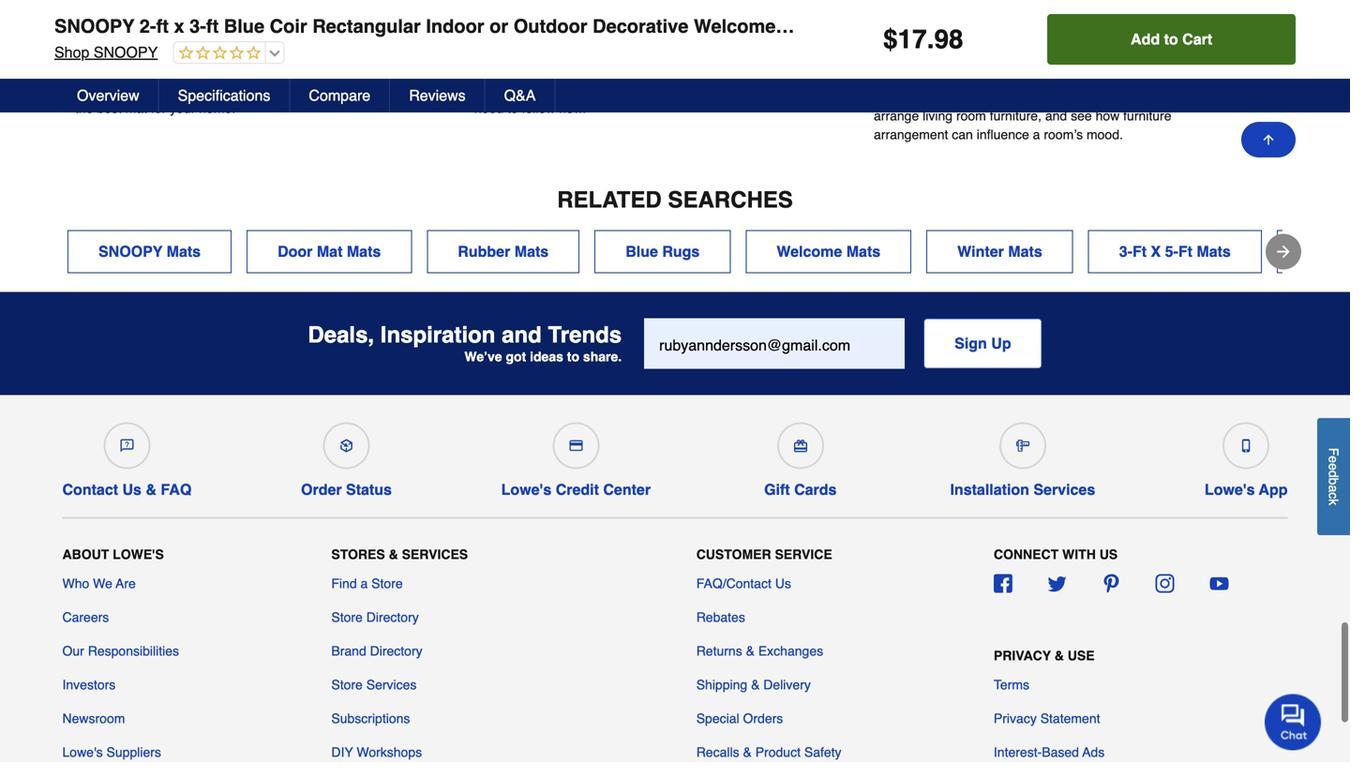 Task type: vqa. For each thing, say whether or not it's contained in the screenshot.
2nd Pot from right
no



Task type: locate. For each thing, give the bounding box(es) containing it.
placing furniture to make the most of a room link
[[867, 16, 1244, 80]]

who we are
[[62, 576, 136, 591]]

0 vertical spatial services
[[1034, 481, 1096, 498]]

can inside get tips on room arrangement, including ideas for how to arrange living room furniture, and see how furniture arrangement can influence a room's mood.
[[952, 127, 973, 142]]

we've
[[465, 349, 502, 364]]

trends up walls
[[540, 30, 602, 51]]

eight
[[710, 82, 738, 97]]

2 privacy from the top
[[994, 711, 1037, 726]]

snoopy mats link
[[68, 230, 232, 273]]

3- left '5-' at the right of the page
[[1120, 243, 1133, 260]]

can inside floor mats serve many purposes, and they can also add style to your space. we'll show you various types to help you choose the best mat for your home.
[[328, 63, 349, 78]]

shop
[[54, 44, 89, 61]]

& left use
[[1055, 648, 1064, 663]]

blue rugs link
[[595, 230, 731, 273]]

1 vertical spatial 3-
[[1120, 243, 1133, 260]]

0 horizontal spatial show
[[193, 82, 224, 97]]

you down add
[[376, 82, 397, 97]]

& for stores & services
[[389, 547, 398, 562]]

0 vertical spatial blue
[[224, 15, 265, 37]]

trends
[[772, 82, 809, 97]]

1 horizontal spatial show
[[650, 82, 681, 97]]

services down brand directory
[[366, 678, 417, 693]]

snoopy for snoopy 2-ft x 3-ft blue coir rectangular indoor or outdoor decorative welcome door mat
[[54, 15, 135, 37]]

0 vertical spatial us
[[122, 481, 142, 498]]

store inside find a store link
[[372, 576, 403, 591]]

of right most
[[1191, 30, 1209, 51]]

.
[[927, 24, 935, 54]]

1 horizontal spatial style
[[742, 82, 769, 97]]

e up d
[[1327, 456, 1342, 463]]

show down cottagecore
[[650, 82, 681, 97]]

1 horizontal spatial find
[[331, 576, 357, 591]]

5 mats from the left
[[1009, 243, 1043, 260]]

b
[[1327, 478, 1342, 485]]

and up trends
[[797, 63, 819, 78]]

directory inside brand directory link
[[370, 644, 423, 659]]

mats inside snoopy mats link
[[167, 243, 201, 260]]

2-
[[140, 15, 156, 37]]

0 vertical spatial directory
[[366, 610, 419, 625]]

how up mood. at the right top of page
[[1096, 108, 1120, 123]]

sign
[[955, 335, 987, 352]]

0 horizontal spatial blue
[[224, 15, 265, 37]]

directory inside "store directory" link
[[366, 610, 419, 625]]

who
[[62, 576, 89, 591]]

0 horizontal spatial of
[[544, 82, 555, 97]]

a inside button
[[1327, 485, 1342, 492]]

1 vertical spatial welcome
[[777, 243, 843, 260]]

0 horizontal spatial find
[[75, 30, 115, 51]]

for up furniture
[[1147, 89, 1162, 104]]

& right 'stores'
[[389, 547, 398, 562]]

a left room's
[[1033, 127, 1041, 142]]

0 vertical spatial 3-
[[190, 15, 206, 37]]

us
[[122, 481, 142, 498], [775, 576, 791, 591]]

natural
[[696, 63, 737, 78]]

blue
[[224, 15, 265, 37], [626, 243, 658, 260]]

arrangement,
[[975, 89, 1053, 104]]

1 horizontal spatial welcome
[[777, 243, 843, 260]]

directory down "store directory" link
[[370, 644, 423, 659]]

find the perfect floor mat for your home link
[[68, 16, 445, 54]]

mats for rubber mats
[[515, 243, 549, 260]]

ideas inside get tips on room arrangement, including ideas for how to arrange living room furniture, and see how furniture arrangement can influence a room's mood.
[[1112, 89, 1143, 104]]

1 horizontal spatial your
[[170, 101, 195, 116]]

zero stars image
[[174, 45, 261, 62]]

lowe's app
[[1205, 481, 1288, 498]]

1 horizontal spatial mat
[[317, 243, 343, 260]]

and up got
[[502, 322, 542, 348]]

privacy up terms link
[[994, 648, 1051, 663]]

store down the 'stores & services'
[[372, 576, 403, 591]]

2 you from the left
[[376, 82, 397, 97]]

for up they
[[312, 30, 337, 51]]

and up 'various'
[[274, 63, 295, 78]]

mats inside winter mats 'link'
[[1009, 243, 1043, 260]]

space.
[[119, 82, 158, 97]]

find up mats
[[75, 30, 115, 51]]

store inside store services link
[[331, 678, 363, 693]]

services up find a store link
[[402, 547, 468, 562]]

special
[[697, 711, 740, 726]]

1 vertical spatial x
[[1151, 243, 1161, 260]]

terms link
[[994, 676, 1030, 694]]

1 vertical spatial floor
[[75, 63, 105, 78]]

1 privacy from the top
[[994, 648, 1051, 663]]

door mat mats
[[278, 243, 381, 260]]

0 vertical spatial can
[[328, 63, 349, 78]]

for inside floor mats serve many purposes, and they can also add style to your space. we'll show you various types to help you choose the best mat for your home.
[[151, 101, 166, 116]]

winter mats link
[[927, 230, 1074, 273]]

1 vertical spatial directory
[[370, 644, 423, 659]]

subscriptions link
[[331, 709, 410, 728]]

0 horizontal spatial x
[[174, 15, 184, 37]]

brand directory link
[[331, 642, 423, 661]]

2 mats from the left
[[347, 243, 381, 260]]

1 vertical spatial blue
[[626, 243, 658, 260]]

to down resurgence
[[507, 101, 518, 116]]

the
[[120, 30, 148, 51], [1109, 30, 1137, 51], [823, 63, 841, 78], [75, 101, 93, 116]]

door mat mats link
[[247, 230, 412, 273]]

x right the 2- on the top
[[174, 15, 184, 37]]

order
[[301, 481, 342, 498]]

services inside store services link
[[366, 678, 417, 693]]

0 vertical spatial store
[[372, 576, 403, 591]]

0 horizontal spatial ideas
[[530, 349, 564, 364]]

1 horizontal spatial ideas
[[1112, 89, 1143, 104]]

f e e d b a c k
[[1327, 448, 1342, 506]]

us down the customer service
[[775, 576, 791, 591]]

0 horizontal spatial style
[[406, 63, 433, 78]]

0 vertical spatial style
[[406, 63, 433, 78]]

home
[[388, 30, 440, 51]]

furniture
[[946, 30, 1028, 51]]

1 vertical spatial trends
[[548, 322, 622, 348]]

ideas up furniture
[[1112, 89, 1143, 104]]

mats inside rubber mats link
[[515, 243, 549, 260]]

services
[[1034, 481, 1096, 498], [402, 547, 468, 562], [366, 678, 417, 693]]

for down we'll
[[151, 101, 166, 116]]

mats
[[109, 63, 137, 78]]

1 vertical spatial snoopy
[[94, 44, 158, 61]]

1 horizontal spatial blue
[[626, 243, 658, 260]]

1 vertical spatial find
[[331, 576, 357, 591]]

$ 17 . 98
[[883, 24, 964, 54]]

contact us & faq
[[62, 481, 192, 498]]

floor up purposes,
[[222, 30, 269, 51]]

about
[[62, 547, 109, 562]]

1 horizontal spatial floor
[[222, 30, 269, 51]]

can up compare in the left of the page
[[328, 63, 349, 78]]

various
[[252, 82, 294, 97]]

0 horizontal spatial your
[[90, 82, 115, 97]]

& for recalls & product safety
[[743, 745, 752, 760]]

reviews button
[[390, 79, 486, 113]]

shipping & delivery
[[697, 678, 811, 693]]

8
[[475, 30, 485, 51]]

specifications button
[[159, 79, 290, 113]]

0 horizontal spatial floor
[[75, 63, 105, 78]]

blue up "zero stars" image
[[224, 15, 265, 37]]

0 horizontal spatial for
[[151, 101, 166, 116]]

1 horizontal spatial us
[[775, 576, 791, 591]]

room right living
[[957, 108, 987, 123]]

sign up button
[[924, 318, 1043, 369]]

room's
[[1044, 127, 1083, 142]]

style inside from gallery walls and cottagecore to natural materials and the resurgence of wallpaper, we'll show you eight style trends you need to follow now.
[[742, 82, 769, 97]]

arrangement
[[874, 127, 949, 142]]

1 vertical spatial door
[[278, 243, 313, 260]]

store up brand
[[331, 610, 363, 625]]

special orders link
[[697, 709, 783, 728]]

outdoor
[[514, 15, 588, 37]]

ideas right got
[[530, 349, 564, 364]]

you down purposes,
[[227, 82, 249, 97]]

your
[[90, 82, 115, 97], [170, 101, 195, 116]]

to down a living room furniture arrangement with a white sofa, two brown wood chairs and a colorful rug. image
[[1034, 30, 1051, 51]]

you down natural
[[685, 82, 706, 97]]

to right 'add'
[[1165, 30, 1179, 48]]

1 vertical spatial privacy
[[994, 711, 1037, 726]]

0 vertical spatial privacy
[[994, 648, 1051, 663]]

1 horizontal spatial door
[[781, 15, 825, 37]]

0 vertical spatial mat
[[125, 101, 147, 116]]

1 horizontal spatial 3-
[[1120, 243, 1133, 260]]

the left most
[[1109, 30, 1137, 51]]

trends inside deals, inspiration and trends we've got ideas to share.
[[548, 322, 622, 348]]

of up follow
[[544, 82, 555, 97]]

directory
[[366, 610, 419, 625], [370, 644, 423, 659]]

ideas for room
[[1112, 89, 1143, 104]]

your down we'll
[[170, 101, 195, 116]]

materials
[[740, 63, 794, 78]]

to inside button
[[1165, 30, 1179, 48]]

a right cart
[[1214, 30, 1224, 51]]

mat up deals,
[[317, 243, 343, 260]]

0 vertical spatial ideas
[[1112, 89, 1143, 104]]

directory for store directory
[[366, 610, 419, 625]]

store down brand
[[331, 678, 363, 693]]

special orders
[[697, 711, 783, 726]]

ads
[[1083, 745, 1105, 760]]

4 mats from the left
[[847, 243, 881, 260]]

installation
[[951, 481, 1030, 498]]

statement
[[1041, 711, 1101, 726]]

services inside installation services link
[[1034, 481, 1096, 498]]

customer service
[[697, 547, 833, 562]]

& right "recalls"
[[743, 745, 752, 760]]

the right materials
[[823, 63, 841, 78]]

rebates
[[697, 610, 745, 625]]

0 vertical spatial door
[[781, 15, 825, 37]]

1 horizontal spatial of
[[1191, 30, 1209, 51]]

find a store
[[331, 576, 403, 591]]

product
[[756, 745, 801, 760]]

2 vertical spatial store
[[331, 678, 363, 693]]

0 horizontal spatial door
[[278, 243, 313, 260]]

1 vertical spatial ideas
[[530, 349, 564, 364]]

us inside contact us & faq "link"
[[122, 481, 142, 498]]

2 show from the left
[[650, 82, 681, 97]]

& for returns & exchanges
[[746, 644, 755, 659]]

1 mats from the left
[[167, 243, 201, 260]]

floor down shop snoopy
[[75, 63, 105, 78]]

0 vertical spatial floor
[[222, 30, 269, 51]]

& right returns
[[746, 644, 755, 659]]

and inside get tips on room arrangement, including ideas for how to arrange living room furniture, and see how furniture arrangement can influence a room's mood.
[[1046, 108, 1068, 123]]

related
[[557, 187, 662, 213]]

investors
[[62, 678, 116, 693]]

8 style trends you should follow now link
[[467, 16, 844, 54]]

1 e from the top
[[1327, 456, 1342, 463]]

placing furniture to make the most of a room
[[874, 30, 1230, 78]]

lowe's up the are
[[113, 547, 164, 562]]

0 vertical spatial of
[[1191, 30, 1209, 51]]

0 horizontal spatial how
[[1096, 108, 1120, 123]]

a inside get tips on room arrangement, including ideas for how to arrange living room furniture, and see how furniture arrangement can influence a room's mood.
[[1033, 127, 1041, 142]]

to inside "placing furniture to make the most of a room"
[[1034, 30, 1051, 51]]

blue left rugs
[[626, 243, 658, 260]]

trends up "share."
[[548, 322, 622, 348]]

e up b
[[1327, 463, 1342, 471]]

services for store services
[[366, 678, 417, 693]]

winter
[[958, 243, 1004, 260]]

3- up "zero stars" image
[[190, 15, 206, 37]]

to inside deals, inspiration and trends we've got ideas to share.
[[567, 349, 580, 364]]

1 vertical spatial services
[[402, 547, 468, 562]]

add
[[1131, 30, 1160, 48]]

ideas inside deals, inspiration and trends we've got ideas to share.
[[530, 349, 564, 364]]

got
[[506, 349, 526, 364]]

lowe's left app
[[1205, 481, 1255, 498]]

your up best
[[90, 82, 115, 97]]

lowe's down newsroom
[[62, 745, 103, 760]]

1 horizontal spatial x
[[1151, 243, 1161, 260]]

room
[[941, 89, 971, 104], [957, 108, 987, 123]]

status
[[346, 481, 392, 498]]

sign up form
[[644, 318, 1043, 369]]

arrow up image
[[1262, 132, 1277, 147]]

gift cards link
[[760, 415, 841, 499]]

x left '5-' at the right of the page
[[1151, 243, 1161, 260]]

mobile image
[[1240, 439, 1253, 452]]

privacy inside privacy statement link
[[994, 711, 1037, 726]]

1 vertical spatial of
[[544, 82, 555, 97]]

a living room furniture arrangement with a white sofa, two brown wood chairs and a colorful rug. image
[[867, 0, 1244, 16]]

a down 'stores'
[[361, 576, 368, 591]]

1 vertical spatial style
[[742, 82, 769, 97]]

gift card image
[[794, 439, 807, 452]]

1 vertical spatial can
[[952, 127, 973, 142]]

need
[[475, 101, 504, 116]]

lowe's left credit
[[501, 481, 552, 498]]

mat up they
[[274, 30, 306, 51]]

you right trends
[[813, 82, 834, 97]]

f e e d b a c k button
[[1318, 418, 1351, 535]]

store inside "store directory" link
[[331, 610, 363, 625]]

0 vertical spatial find
[[75, 30, 115, 51]]

directory up brand directory
[[366, 610, 419, 625]]

1 vertical spatial store
[[331, 610, 363, 625]]

privacy up interest-
[[994, 711, 1037, 726]]

returns
[[697, 644, 743, 659]]

mats for welcome mats
[[847, 243, 881, 260]]

3 mats from the left
[[515, 243, 549, 260]]

show inside from gallery walls and cottagecore to natural materials and the resurgence of wallpaper, we'll show you eight style trends you need to follow now.
[[650, 82, 681, 97]]

compare button
[[290, 79, 390, 113]]

customer care image
[[120, 439, 134, 452]]

0 horizontal spatial can
[[328, 63, 349, 78]]

6 mats from the left
[[1197, 243, 1231, 260]]

how up furniture
[[1166, 89, 1190, 104]]

find down 'stores'
[[331, 576, 357, 591]]

us for faq/contact
[[775, 576, 791, 591]]

0 vertical spatial how
[[1166, 89, 1190, 104]]

welcome mats link
[[746, 230, 912, 273]]

style down materials
[[742, 82, 769, 97]]

center
[[603, 481, 651, 498]]

us
[[1100, 547, 1118, 562]]

& left faq on the left
[[146, 481, 157, 498]]

0 horizontal spatial mat
[[125, 101, 147, 116]]

careers
[[62, 610, 109, 625]]

mat down space.
[[125, 101, 147, 116]]

lowe's for lowe's credit center
[[501, 481, 552, 498]]

arrow right image
[[1275, 242, 1293, 261]]

store for services
[[331, 678, 363, 693]]

the inside floor mats serve many purposes, and they can also add style to your space. we'll show you various types to help you choose the best mat for your home.
[[75, 101, 93, 116]]

k
[[1327, 499, 1342, 506]]

f
[[1327, 448, 1342, 456]]

investors link
[[62, 676, 116, 694]]

show inside floor mats serve many purposes, and they can also add style to your space. we'll show you various types to help you choose the best mat for your home.
[[193, 82, 224, 97]]

& left delivery at the bottom
[[751, 678, 760, 693]]

mat left $
[[830, 15, 863, 37]]

4 you from the left
[[813, 82, 834, 97]]

show up home.
[[193, 82, 224, 97]]

us right contact
[[122, 481, 142, 498]]

e
[[1327, 456, 1342, 463], [1327, 463, 1342, 471]]

style up choose
[[406, 63, 433, 78]]

a up k
[[1327, 485, 1342, 492]]

mat inside floor mats serve many purposes, and they can also add style to your space. we'll show you various types to help you choose the best mat for your home.
[[125, 101, 147, 116]]

overview button
[[58, 79, 159, 113]]

2 horizontal spatial for
[[1147, 89, 1162, 104]]

stores
[[331, 547, 385, 562]]

to left natural
[[682, 63, 693, 78]]

to down cart
[[1194, 89, 1205, 104]]

the left best
[[75, 101, 93, 116]]

a collage with a tan and black welcome mat, red and black rooster mat, and black chair mat. image
[[68, 0, 445, 16]]

1 vertical spatial us
[[775, 576, 791, 591]]

recalls & product safety link
[[697, 743, 842, 762]]

compare
[[309, 87, 371, 104]]

0 horizontal spatial welcome
[[694, 15, 776, 37]]

to left "share."
[[567, 349, 580, 364]]

and inside floor mats serve many purposes, and they can also add style to your space. we'll show you various types to help you choose the best mat for your home.
[[274, 63, 295, 78]]

room right on
[[941, 89, 971, 104]]

services up connect with us
[[1034, 481, 1096, 498]]

can down living
[[952, 127, 973, 142]]

2 vertical spatial services
[[366, 678, 417, 693]]

1 horizontal spatial can
[[952, 127, 973, 142]]

store directory link
[[331, 608, 419, 627]]

and up room's
[[1046, 108, 1068, 123]]

1 horizontal spatial for
[[312, 30, 337, 51]]

2 vertical spatial snoopy
[[98, 243, 163, 260]]

store for directory
[[331, 610, 363, 625]]

rubber mats link
[[427, 230, 580, 273]]

us inside 'faq/contact us' link
[[775, 576, 791, 591]]

0 vertical spatial x
[[174, 15, 184, 37]]

0 vertical spatial snoopy
[[54, 15, 135, 37]]

0 horizontal spatial us
[[122, 481, 142, 498]]

add to cart button
[[1048, 14, 1296, 65]]

newsroom link
[[62, 709, 125, 728]]

1 show from the left
[[193, 82, 224, 97]]

mats inside welcome mats 'link'
[[847, 243, 881, 260]]



Task type: describe. For each thing, give the bounding box(es) containing it.
mats inside 'door mat mats' link
[[347, 243, 381, 260]]

welcome mats
[[777, 243, 881, 260]]

add to cart
[[1131, 30, 1213, 48]]

winter mats
[[958, 243, 1043, 260]]

privacy for privacy statement
[[994, 711, 1037, 726]]

style
[[490, 30, 535, 51]]

gallery
[[509, 63, 548, 78]]

find the perfect floor mat for your home
[[75, 30, 440, 51]]

services for installation services
[[1034, 481, 1096, 498]]

0 vertical spatial welcome
[[694, 15, 776, 37]]

and inside deals, inspiration and trends we've got ideas to share.
[[502, 322, 542, 348]]

the inside "placing furniture to make the most of a room"
[[1109, 30, 1137, 51]]

a inside "placing furniture to make the most of a room"
[[1214, 30, 1224, 51]]

lowe's for lowe's app
[[1205, 481, 1255, 498]]

0 horizontal spatial mat
[[274, 30, 306, 51]]

interest-based ads
[[994, 745, 1105, 760]]

Email Address email field
[[644, 318, 905, 369]]

make
[[1057, 30, 1103, 51]]

overview
[[77, 87, 139, 104]]

to inside get tips on room arrangement, including ideas for how to arrange living room furniture, and see how furniture arrangement can influence a room's mood.
[[1194, 89, 1205, 104]]

gift cards
[[764, 481, 837, 498]]

safety
[[805, 745, 842, 760]]

share.
[[583, 349, 622, 364]]

decorative
[[593, 15, 689, 37]]

from gallery walls and cottagecore to natural materials and the resurgence of wallpaper, we'll show you eight style trends you need to follow now.
[[475, 63, 845, 116]]

to down shop
[[75, 82, 86, 97]]

exchanges
[[759, 644, 824, 659]]

careers link
[[62, 608, 109, 627]]

privacy statement link
[[994, 709, 1101, 728]]

blue inside blue rugs link
[[626, 243, 658, 260]]

diy
[[331, 745, 353, 760]]

they
[[299, 63, 324, 78]]

0 horizontal spatial 3-
[[190, 15, 206, 37]]

recalls & product safety
[[697, 745, 842, 760]]

chat invite button image
[[1265, 694, 1322, 751]]

pinterest image
[[1102, 574, 1121, 593]]

twitter image
[[1048, 574, 1067, 593]]

a blue striped chair with pillows, a green wall with artwork and a patio sofa with pillows. image
[[467, 0, 844, 16]]

should
[[646, 30, 709, 51]]

8 style trends you should follow now
[[475, 30, 819, 51]]

the up mats
[[120, 30, 148, 51]]

deals, inspiration and trends we've got ideas to share.
[[308, 322, 622, 364]]

store services
[[331, 678, 417, 693]]

floor mats serve many purposes, and they can also add style to your space. we'll show you various types to help you choose the best mat for your home.
[[75, 63, 447, 116]]

searches
[[668, 187, 793, 213]]

influence
[[977, 127, 1030, 142]]

1 vertical spatial mat
[[317, 243, 343, 260]]

pickup image
[[340, 439, 353, 452]]

who we are link
[[62, 574, 136, 593]]

welcome inside 'link'
[[777, 243, 843, 260]]

3 you from the left
[[685, 82, 706, 97]]

1 vertical spatial how
[[1096, 108, 1120, 123]]

resurgence
[[475, 82, 540, 97]]

interest-
[[994, 745, 1042, 760]]

& for privacy & use
[[1055, 648, 1064, 663]]

youtube image
[[1210, 574, 1229, 593]]

rebates link
[[697, 608, 745, 627]]

lowe's credit center
[[501, 481, 651, 498]]

order status link
[[301, 415, 392, 499]]

& for shipping & delivery
[[751, 678, 760, 693]]

rubber
[[458, 243, 511, 260]]

2 e from the top
[[1327, 463, 1342, 471]]

furniture,
[[990, 108, 1042, 123]]

stores & services
[[331, 547, 468, 562]]

the inside from gallery walls and cottagecore to natural materials and the resurgence of wallpaper, we'll show you eight style trends you need to follow now.
[[823, 63, 841, 78]]

blue rugs
[[626, 243, 700, 260]]

to left the help on the top left of page
[[333, 82, 344, 97]]

arrange
[[874, 108, 919, 123]]

privacy for privacy & use
[[994, 648, 1051, 663]]

follow
[[522, 101, 556, 116]]

of inside from gallery walls and cottagecore to natural materials and the resurgence of wallpaper, we'll show you eight style trends you need to follow now.
[[544, 82, 555, 97]]

1 you from the left
[[227, 82, 249, 97]]

for inside get tips on room arrangement, including ideas for how to arrange living room furniture, and see how furniture arrangement can influence a room's mood.
[[1147, 89, 1162, 104]]

best
[[97, 101, 122, 116]]

service
[[775, 547, 833, 562]]

delivery
[[764, 678, 811, 693]]

faq/contact
[[697, 576, 772, 591]]

lowe's suppliers
[[62, 745, 161, 760]]

mats for winter mats
[[1009, 243, 1043, 260]]

& inside "link"
[[146, 481, 157, 498]]

now
[[779, 30, 819, 51]]

1 vertical spatial your
[[170, 101, 195, 116]]

0 vertical spatial room
[[941, 89, 971, 104]]

credit card image
[[570, 439, 583, 452]]

room
[[874, 56, 927, 78]]

0 vertical spatial your
[[90, 82, 115, 97]]

98
[[935, 24, 964, 54]]

are
[[116, 576, 136, 591]]

1 horizontal spatial mat
[[830, 15, 863, 37]]

lowe's suppliers link
[[62, 743, 161, 762]]

purposes,
[[212, 63, 270, 78]]

dimensions image
[[1017, 439, 1030, 452]]

our responsibilities link
[[62, 642, 179, 661]]

lowe's for lowe's suppliers
[[62, 745, 103, 760]]

ideas for trends
[[530, 349, 564, 364]]

of inside "placing furniture to make the most of a room"
[[1191, 30, 1209, 51]]

instagram image
[[1156, 574, 1175, 593]]

snoopy for snoopy mats
[[98, 243, 163, 260]]

q&a button
[[486, 79, 556, 113]]

style inside floor mats serve many purposes, and they can also add style to your space. we'll show you various types to help you choose the best mat for your home.
[[406, 63, 433, 78]]

snoopy 2-ft x 3-ft blue coir rectangular indoor or outdoor decorative welcome door mat
[[54, 15, 863, 37]]

find for find the perfect floor mat for your home
[[75, 30, 115, 51]]

follow
[[715, 30, 774, 51]]

17
[[898, 24, 927, 54]]

our
[[62, 644, 84, 659]]

home.
[[199, 101, 236, 116]]

c
[[1327, 492, 1342, 499]]

installation services
[[951, 481, 1096, 498]]

brand
[[331, 644, 366, 659]]

faq/contact us link
[[697, 574, 791, 593]]

store services link
[[331, 676, 417, 694]]

facebook image
[[994, 574, 1013, 593]]

gift
[[764, 481, 790, 498]]

order status
[[301, 481, 392, 498]]

our responsibilities
[[62, 644, 179, 659]]

shipping & delivery link
[[697, 676, 811, 694]]

directory for brand directory
[[370, 644, 423, 659]]

find for find a store
[[331, 576, 357, 591]]

mats for snoopy mats
[[167, 243, 201, 260]]

diy workshops
[[331, 745, 422, 760]]

diy workshops link
[[331, 743, 422, 762]]

0 vertical spatial trends
[[540, 30, 602, 51]]

now.
[[559, 101, 586, 116]]

including
[[1057, 89, 1108, 104]]

1 vertical spatial room
[[957, 108, 987, 123]]

returns & exchanges link
[[697, 642, 824, 661]]

furniture
[[1124, 108, 1172, 123]]

snoopy mats
[[98, 243, 201, 260]]

add
[[380, 63, 402, 78]]

us for contact
[[122, 481, 142, 498]]

based
[[1042, 745, 1080, 760]]

returns & exchanges
[[697, 644, 824, 659]]

mats inside 3-ft x 5-ft mats link
[[1197, 243, 1231, 260]]

choose
[[401, 82, 443, 97]]

floor inside floor mats serve many purposes, and they can also add style to your space. we'll show you various types to help you choose the best mat for your home.
[[75, 63, 105, 78]]

connect
[[994, 547, 1059, 562]]

mood.
[[1087, 127, 1124, 142]]

and up the wallpaper,
[[584, 63, 606, 78]]

1 horizontal spatial how
[[1166, 89, 1190, 104]]



